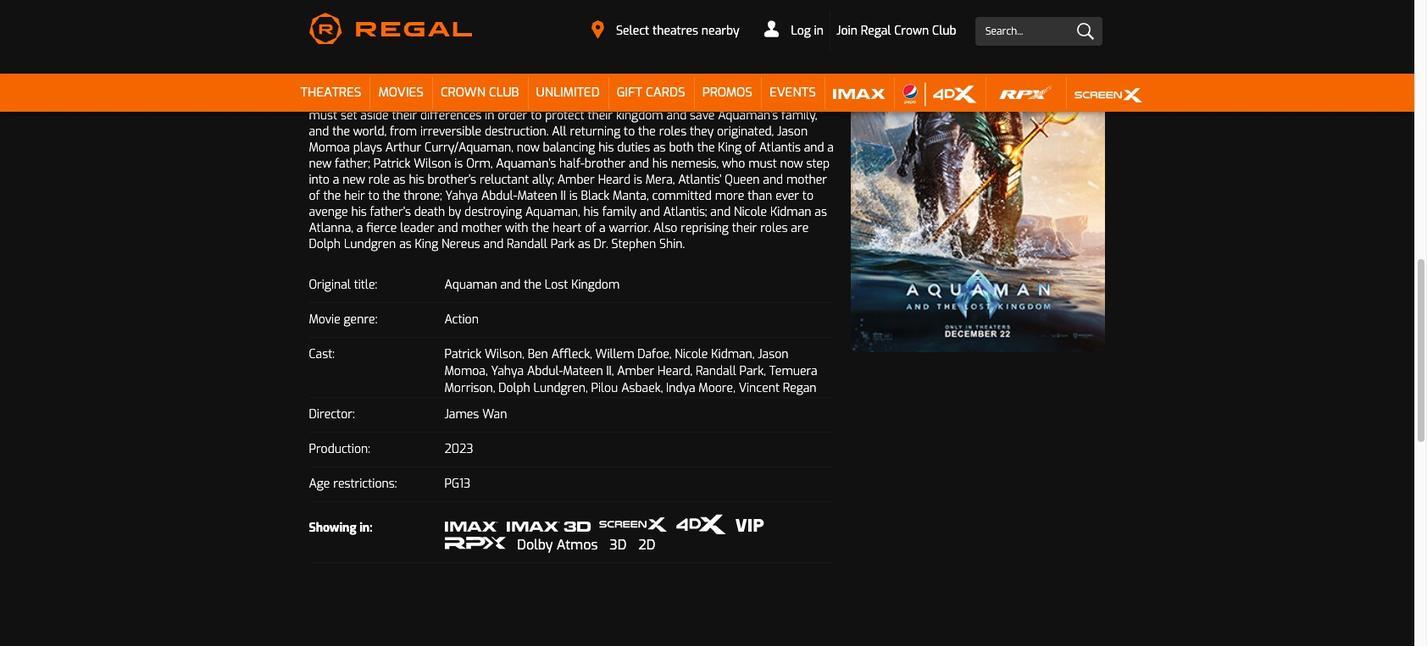 Task type: vqa. For each thing, say whether or not it's contained in the screenshot.


Task type: describe. For each thing, give the bounding box(es) containing it.
1 vertical spatial aquaman's
[[496, 156, 556, 172]]

first
[[512, 27, 534, 43]]

a right atlantis
[[828, 140, 834, 156]]

1 horizontal spatial imax image
[[833, 82, 886, 107]]

the down forge
[[638, 123, 656, 140]]

as right are
[[815, 204, 827, 220]]

1 vertical spatial by
[[448, 204, 461, 220]]

shin.
[[659, 236, 685, 252]]

aquaman up formidable
[[435, 27, 488, 43]]

and right family
[[640, 204, 660, 220]]

Search... text field
[[975, 17, 1102, 46]]

half-
[[560, 156, 585, 172]]

1 vertical spatial brother
[[585, 156, 626, 172]]

park
[[551, 236, 575, 252]]

returning
[[570, 123, 621, 140]]

driven
[[661, 27, 695, 43]]

world,
[[353, 123, 387, 140]]

select theatres nearby link
[[581, 16, 751, 45]]

nicole inside patrick wilson, ben affleck, willem dafoe, nicole kidman, jason momoa, yahya abdul-mateen ii, amber heard, randall park, temuera morrison, dolph lundgren, pilou asbaek, indya moore, vincent regan
[[675, 346, 708, 362]]

to left take
[[516, 43, 527, 59]]

of left atlantis
[[745, 140, 756, 156]]

0 vertical spatial orm,
[[418, 91, 444, 107]]

1 horizontal spatial new
[[343, 172, 365, 188]]

before,
[[508, 59, 546, 75]]

join regal crown club link
[[831, 10, 963, 52]]

lundgren
[[344, 236, 396, 252]]

yahya inside patrick wilson, ben affleck, willem dafoe, nicole kidman, jason momoa, yahya abdul-mateen ii, amber heard, randall park, temuera morrison, dolph lundgren, pilou asbaek, indya moore, vincent regan
[[491, 363, 524, 379]]

cast:
[[309, 346, 335, 362]]

2 vertical spatial king
[[415, 236, 438, 252]]

1 vertical spatial more
[[715, 188, 745, 204]]

to right the turn
[[769, 75, 780, 91]]

vincent
[[739, 380, 780, 396]]

protect
[[545, 107, 584, 123]]

theatres
[[300, 84, 361, 101]]

his left family
[[584, 204, 599, 220]]

1 horizontal spatial now
[[780, 156, 803, 172]]

dolph inside having failed to defeat aquaman the first time, black manta, still driven by the need to avenge his father's death, will stop at nothing to take aquaman down once and for all. this time black manta is more formidable than ever before, wielding the power of the mythic black trident, which unleashes an ancient and malevolent force. to defeat him, aquaman will turn to his imprisoned brother orm, the former king of atlantis, to forge an unlikely alliance. together, they must set aside their differences in order to protect their kingdom and save aquaman's family, and the world, from irreversible destruction.  all returning to the roles they originated, jason momoa plays arthur curry/aquaman, now balancing his duties as both the king of atlantis and a new father; patrick wilson is orm, aquaman's half-brother and his nemesis, who must now step into a new role as his brother's reluctant ally; amber heard is mera, atlantis' queen and mother of the heir to the throne; yahya abdul-mateen ii is black manta, committed more than ever to avenge his father's death by destroying aquaman, his family and atlantis; and nicole kidman as atlanna, a fierce leader and mother with the heart of a warrior. also reprising their roles are dolph lundgren as king nereus and randall park as dr. stephen shin.
[[309, 236, 341, 252]]

0 vertical spatial manta,
[[599, 27, 635, 43]]

to right failed
[[383, 27, 394, 43]]

1 horizontal spatial in
[[814, 23, 824, 39]]

1 horizontal spatial roles
[[760, 220, 788, 236]]

warrior.
[[609, 220, 650, 236]]

title:
[[354, 277, 377, 293]]

his up family,
[[783, 75, 798, 91]]

is right manta
[[346, 59, 354, 75]]

willem
[[595, 346, 634, 362]]

all
[[552, 123, 567, 140]]

wilson
[[414, 156, 451, 172]]

0 horizontal spatial defeat
[[397, 27, 432, 43]]

a left fierce
[[357, 220, 363, 236]]

1 horizontal spatial orm,
[[466, 156, 493, 172]]

2d
[[638, 536, 656, 554]]

0 horizontal spatial must
[[309, 107, 337, 123]]

black up promos
[[732, 59, 760, 75]]

aquaman and the lost kingdom image
[[851, 0, 1106, 353]]

to right to
[[598, 91, 610, 107]]

is left "mera,"
[[634, 172, 642, 188]]

crown inside crown club link
[[441, 84, 486, 101]]

moviepagescreenx image
[[599, 511, 667, 536]]

force.
[[550, 75, 581, 91]]

lundgren,
[[534, 380, 588, 396]]

the left former
[[447, 91, 465, 107]]

the left heir
[[323, 188, 341, 204]]

0 vertical spatial aquaman's
[[718, 107, 778, 123]]

wilson,
[[485, 346, 525, 362]]

former
[[468, 91, 507, 107]]

the left need
[[714, 27, 732, 43]]

turn
[[742, 75, 765, 91]]

kidman
[[770, 204, 812, 220]]

as right fierce
[[399, 236, 412, 252]]

1 vertical spatial defeat
[[600, 75, 635, 91]]

the right to
[[598, 59, 615, 75]]

irreversible
[[420, 123, 482, 140]]

and right leader
[[438, 220, 458, 236]]

duties
[[617, 140, 650, 156]]

and down select theatres nearby
[[675, 43, 695, 59]]

black right time,
[[567, 27, 596, 43]]

his up which
[[309, 43, 324, 59]]

the left first
[[491, 27, 508, 43]]

family,
[[782, 107, 817, 123]]

the up cards
[[670, 59, 688, 75]]

0 horizontal spatial an
[[403, 75, 416, 91]]

arthur
[[385, 140, 421, 156]]

0 vertical spatial club
[[932, 23, 957, 39]]

indya
[[666, 380, 695, 396]]

all.
[[718, 43, 733, 59]]

to right order
[[531, 107, 542, 123]]

momoa,
[[445, 363, 488, 379]]

unlimited
[[536, 84, 600, 101]]

1 horizontal spatial king
[[510, 91, 534, 107]]

production:
[[309, 441, 370, 457]]

1 horizontal spatial their
[[588, 107, 613, 123]]

original
[[309, 277, 351, 293]]

manta
[[309, 59, 343, 75]]

affleck,
[[551, 346, 592, 362]]

to down forge
[[624, 123, 635, 140]]

regal image
[[309, 13, 472, 44]]

role
[[368, 172, 390, 188]]

0 vertical spatial father's
[[328, 43, 369, 59]]

1 vertical spatial king
[[718, 140, 742, 156]]

in:
[[360, 520, 372, 536]]

to right heir
[[368, 188, 379, 204]]

his left both on the left top
[[652, 156, 668, 172]]

of right power
[[656, 59, 667, 75]]

and right queen
[[763, 172, 783, 188]]

into
[[309, 172, 330, 188]]

jason inside patrick wilson, ben affleck, willem dafoe, nicole kidman, jason momoa, yahya abdul-mateen ii, amber heard, randall park, temuera morrison, dolph lundgren, pilou asbaek, indya moore, vincent regan
[[758, 346, 789, 362]]

having
[[309, 27, 346, 43]]

0 horizontal spatial more
[[358, 59, 387, 75]]

a left warrior.
[[599, 220, 606, 236]]

heart
[[553, 220, 582, 236]]

randall inside patrick wilson, ben affleck, willem dafoe, nicole kidman, jason momoa, yahya abdul-mateen ii, amber heard, randall park, temuera morrison, dolph lundgren, pilou asbaek, indya moore, vincent regan
[[696, 363, 736, 379]]

select
[[616, 23, 649, 39]]

yahya inside having failed to defeat aquaman the first time, black manta, still driven by the need to avenge his father's death, will stop at nothing to take aquaman down once and for all. this time black manta is more formidable than ever before, wielding the power of the mythic black trident, which unleashes an ancient and malevolent force. to defeat him, aquaman will turn to his imprisoned brother orm, the former king of atlantis, to forge an unlikely alliance. together, they must set aside their differences in order to protect their kingdom and save aquaman's family, and the world, from irreversible destruction.  all returning to the roles they originated, jason momoa plays arthur curry/aquaman, now balancing his duties as both the king of atlantis and a new father; patrick wilson is orm, aquaman's half-brother and his nemesis, who must now step into a new role as his brother's reluctant ally; amber heard is mera, atlantis' queen and mother of the heir to the throne; yahya abdul-mateen ii is black manta, committed more than ever to avenge his father's death by destroying aquaman, his family and atlantis; and nicole kidman as atlanna, a fierce leader and mother with the heart of a warrior. also reprising their roles are dolph lundgren as king nereus and randall park as dr. stephen shin.
[[445, 188, 478, 204]]

of up atlanna,
[[309, 188, 320, 204]]

1 vertical spatial they
[[690, 123, 714, 140]]

gift cards link
[[608, 74, 694, 112]]

ben
[[528, 346, 548, 362]]

dolby atmos
[[517, 536, 598, 554]]

to
[[584, 75, 597, 91]]

1 vertical spatial will
[[720, 75, 739, 91]]

stephen
[[611, 236, 656, 252]]

abdul- inside having failed to defeat aquaman the first time, black manta, still driven by the need to avenge his father's death, will stop at nothing to take aquaman down once and for all. this time black manta is more formidable than ever before, wielding the power of the mythic black trident, which unleashes an ancient and malevolent force. to defeat him, aquaman will turn to his imprisoned brother orm, the former king of atlantis, to forge an unlikely alliance. together, they must set aside their differences in order to protect their kingdom and save aquaman's family, and the world, from irreversible destruction.  all returning to the roles they originated, jason momoa plays arthur curry/aquaman, now balancing his duties as both the king of atlantis and a new father; patrick wilson is orm, aquaman's half-brother and his nemesis, who must now step into a new role as his brother's reluctant ally; amber heard is mera, atlantis' queen and mother of the heir to the throne; yahya abdul-mateen ii is black manta, committed more than ever to avenge his father's death by destroying aquaman, his family and atlantis; and nicole kidman as atlanna, a fierce leader and mother with the heart of a warrior. also reprising their roles are dolph lundgren as king nereus and randall park as dr. stephen shin.
[[481, 188, 517, 204]]

nicole inside having failed to defeat aquaman the first time, black manta, still driven by the need to avenge his father's death, will stop at nothing to take aquaman down once and for all. this time black manta is more formidable than ever before, wielding the power of the mythic black trident, which unleashes an ancient and malevolent force. to defeat him, aquaman will turn to his imprisoned brother orm, the former king of atlantis, to forge an unlikely alliance. together, they must set aside their differences in order to protect their kingdom and save aquaman's family, and the world, from irreversible destruction.  all returning to the roles they originated, jason momoa plays arthur curry/aquaman, now balancing his duties as both the king of atlantis and a new father; patrick wilson is orm, aquaman's half-brother and his nemesis, who must now step into a new role as his brother's reluctant ally; amber heard is mera, atlantis' queen and mother of the heir to the throne; yahya abdul-mateen ii is black manta, committed more than ever to avenge his father's death by destroying aquaman, his family and atlantis; and nicole kidman as atlanna, a fierce leader and mother with the heart of a warrior. also reprising their roles are dolph lundgren as king nereus and randall park as dr. stephen shin.
[[734, 204, 767, 220]]

log in
[[788, 23, 824, 39]]

randall inside having failed to defeat aquaman the first time, black manta, still driven by the need to avenge his father's death, will stop at nothing to take aquaman down once and for all. this time black manta is more formidable than ever before, wielding the power of the mythic black trident, which unleashes an ancient and malevolent force. to defeat him, aquaman will turn to his imprisoned brother orm, the former king of atlantis, to forge an unlikely alliance. together, they must set aside their differences in order to protect their kingdom and save aquaman's family, and the world, from irreversible destruction.  all returning to the roles they originated, jason momoa plays arthur curry/aquaman, now balancing his duties as both the king of atlantis and a new father; patrick wilson is orm, aquaman's half-brother and his nemesis, who must now step into a new role as his brother's reluctant ally; amber heard is mera, atlantis' queen and mother of the heir to the throne; yahya abdul-mateen ii is black manta, committed more than ever to avenge his father's death by destroying aquaman, his family and atlantis; and nicole kidman as atlanna, a fierce leader and mother with the heart of a warrior. also reprising their roles are dolph lundgren as king nereus and randall park as dr. stephen shin.
[[507, 236, 547, 252]]

to up are
[[803, 188, 814, 204]]

user icon image
[[765, 21, 779, 38]]

theatres link
[[292, 74, 370, 112]]

wielding
[[549, 59, 594, 75]]

of left force.
[[537, 91, 548, 107]]

0 horizontal spatial imax image
[[445, 522, 498, 532]]

crown inside join regal crown club link
[[894, 23, 929, 39]]

0 horizontal spatial club
[[489, 84, 519, 101]]

destruction.
[[485, 123, 549, 140]]

heard,
[[658, 363, 693, 379]]

1 horizontal spatial they
[[808, 91, 832, 107]]

for
[[698, 43, 714, 59]]

from
[[390, 123, 417, 140]]

1 horizontal spatial must
[[749, 156, 777, 172]]

log
[[791, 23, 811, 39]]

and left lost
[[501, 277, 521, 293]]

moore,
[[699, 380, 736, 396]]

balancing
[[543, 140, 595, 156]]

movie
[[309, 312, 341, 328]]

kidman,
[[711, 346, 755, 362]]

lost
[[545, 277, 568, 293]]

0 horizontal spatial than
[[454, 59, 478, 75]]

reluctant
[[480, 172, 529, 188]]

map marker icon image
[[592, 20, 604, 39]]

death,
[[372, 43, 405, 59]]

atlantis;
[[663, 204, 707, 220]]

regal
[[861, 23, 891, 39]]

and right atlantis;
[[711, 204, 731, 220]]

death
[[414, 204, 445, 220]]

and left the with
[[483, 236, 504, 252]]

unleashes
[[344, 75, 399, 91]]

pepsi 4dx logo image
[[903, 82, 977, 107]]

screenx image
[[1075, 82, 1143, 107]]

of right heart
[[585, 220, 596, 236]]

time
[[762, 43, 786, 59]]

dafoe,
[[638, 346, 672, 362]]

down
[[613, 43, 642, 59]]



Task type: locate. For each thing, give the bounding box(es) containing it.
1 vertical spatial patrick
[[445, 346, 482, 362]]

0 vertical spatial jason
[[777, 123, 808, 140]]

1 horizontal spatial will
[[720, 75, 739, 91]]

0 horizontal spatial mother
[[461, 220, 502, 236]]

0 vertical spatial must
[[309, 107, 337, 123]]

imax image down join
[[833, 82, 886, 107]]

1 horizontal spatial amber
[[617, 363, 655, 379]]

0 vertical spatial nicole
[[734, 204, 767, 220]]

1 vertical spatial abdul-
[[527, 363, 563, 379]]

cards
[[646, 84, 685, 101]]

aquaman down map marker icon
[[557, 43, 609, 59]]

1 horizontal spatial an
[[645, 91, 659, 107]]

still
[[638, 27, 658, 43]]

0 horizontal spatial patrick
[[374, 156, 411, 172]]

1 vertical spatial orm,
[[466, 156, 493, 172]]

amber right 'ally;'
[[557, 172, 595, 188]]

1 horizontal spatial defeat
[[600, 75, 635, 91]]

0 horizontal spatial randall
[[507, 236, 547, 252]]

0 horizontal spatial amber
[[557, 172, 595, 188]]

ever
[[481, 59, 505, 75], [776, 188, 799, 204]]

0 horizontal spatial king
[[415, 236, 438, 252]]

the right the with
[[532, 220, 549, 236]]

as left both on the left top
[[654, 140, 666, 156]]

and down cards
[[667, 107, 687, 123]]

action
[[445, 312, 479, 328]]

ally;
[[532, 172, 554, 188]]

by
[[698, 27, 711, 43], [448, 204, 461, 220]]

0 vertical spatial imax image
[[833, 82, 886, 107]]

abdul- up the with
[[481, 188, 517, 204]]

by left all.
[[698, 27, 711, 43]]

roles
[[659, 123, 687, 140], [760, 220, 788, 236]]

in
[[814, 23, 824, 39], [485, 107, 494, 123]]

nicole down queen
[[734, 204, 767, 220]]

curry/aquaman,
[[425, 140, 514, 156]]

0 vertical spatial by
[[698, 27, 711, 43]]

by right death
[[448, 204, 461, 220]]

1 vertical spatial randall
[[696, 363, 736, 379]]

1 horizontal spatial abdul-
[[527, 363, 563, 379]]

promos
[[702, 84, 753, 101]]

their
[[392, 107, 417, 123], [588, 107, 613, 123], [732, 220, 757, 236]]

the left lost
[[524, 277, 542, 293]]

must
[[309, 107, 337, 123], [749, 156, 777, 172]]

save
[[690, 107, 715, 123]]

imax image
[[833, 82, 886, 107], [445, 522, 498, 532]]

1 horizontal spatial aquaman's
[[718, 107, 778, 123]]

king up destruction.
[[510, 91, 534, 107]]

together,
[[754, 91, 805, 107]]

1 horizontal spatial mother
[[787, 172, 827, 188]]

an
[[403, 75, 416, 91], [645, 91, 659, 107]]

his
[[309, 43, 324, 59], [783, 75, 798, 91], [599, 140, 614, 156], [652, 156, 668, 172], [409, 172, 424, 188], [351, 204, 367, 220], [584, 204, 599, 220]]

defeat up formidable
[[397, 27, 432, 43]]

momoa
[[309, 140, 350, 156]]

kingdom
[[571, 277, 620, 293]]

more down who
[[715, 188, 745, 204]]

aquaman's
[[718, 107, 778, 123], [496, 156, 556, 172]]

roles left are
[[760, 220, 788, 236]]

0 horizontal spatial crown
[[441, 84, 486, 101]]

mateen inside having failed to defeat aquaman the first time, black manta, still driven by the need to avenge his father's death, will stop at nothing to take aquaman down once and for all. this time black manta is more formidable than ever before, wielding the power of the mythic black trident, which unleashes an ancient and malevolent force. to defeat him, aquaman will turn to his imprisoned brother orm, the former king of atlantis, to forge an unlikely alliance. together, they must set aside their differences in order to protect their kingdom and save aquaman's family, and the world, from irreversible destruction.  all returning to the roles they originated, jason momoa plays arthur curry/aquaman, now balancing his duties as both the king of atlantis and a new father; patrick wilson is orm, aquaman's half-brother and his nemesis, who must now step into a new role as his brother's reluctant ally; amber heard is mera, atlantis' queen and mother of the heir to the throne; yahya abdul-mateen ii is black manta, committed more than ever to avenge his father's death by destroying aquaman, his family and atlantis; and nicole kidman as atlanna, a fierce leader and mother with the heart of a warrior. also reprising their roles are dolph lundgren as king nereus and randall park as dr. stephen shin.
[[517, 188, 558, 204]]

movie genre:
[[309, 312, 377, 328]]

0 vertical spatial defeat
[[397, 27, 432, 43]]

vip image
[[735, 519, 764, 532]]

ever up crown club
[[481, 59, 505, 75]]

a right into
[[333, 172, 339, 188]]

1 vertical spatial manta,
[[613, 188, 649, 204]]

mera,
[[646, 172, 675, 188]]

the left world,
[[332, 123, 350, 140]]

1 vertical spatial father's
[[370, 204, 411, 220]]

their down movies in the left of the page
[[392, 107, 417, 123]]

manta, up warrior.
[[613, 188, 649, 204]]

father's down role
[[370, 204, 411, 220]]

movies
[[378, 84, 424, 101]]

abdul- down ben
[[527, 363, 563, 379]]

1 horizontal spatial patrick
[[445, 346, 482, 362]]

1 vertical spatial nicole
[[675, 346, 708, 362]]

and left both on the left top
[[629, 156, 649, 172]]

this
[[736, 43, 759, 59]]

avenge right "user icon"
[[780, 27, 819, 43]]

him,
[[638, 75, 661, 91]]

new left role
[[343, 172, 365, 188]]

0 vertical spatial avenge
[[780, 27, 819, 43]]

take
[[531, 43, 554, 59]]

step
[[806, 156, 830, 172]]

movierpx image
[[445, 537, 506, 550]]

crown right regal
[[894, 23, 929, 39]]

1 horizontal spatial crown
[[894, 23, 929, 39]]

3d
[[610, 536, 627, 554]]

patrick
[[374, 156, 411, 172], [445, 346, 482, 362]]

aquaman
[[435, 27, 488, 43], [557, 43, 609, 59], [664, 75, 717, 91], [445, 277, 497, 293]]

are
[[791, 220, 809, 236]]

manta, left still
[[599, 27, 635, 43]]

forge
[[613, 91, 642, 107]]

0 horizontal spatial now
[[517, 140, 540, 156]]

mother left the with
[[461, 220, 502, 236]]

aquaman up the action
[[445, 277, 497, 293]]

committed
[[652, 188, 712, 204]]

aquaman and the lost kingdom
[[445, 277, 620, 293]]

0 vertical spatial more
[[358, 59, 387, 75]]

a
[[828, 140, 834, 156], [333, 172, 339, 188], [357, 220, 363, 236], [599, 220, 606, 236]]

reprising
[[681, 220, 729, 236]]

in left order
[[485, 107, 494, 123]]

brother up from
[[373, 91, 414, 107]]

1 horizontal spatial randall
[[696, 363, 736, 379]]

yahya down 'wilson,'
[[491, 363, 524, 379]]

the
[[491, 27, 508, 43], [714, 27, 732, 43], [598, 59, 615, 75], [670, 59, 688, 75], [447, 91, 465, 107], [332, 123, 350, 140], [638, 123, 656, 140], [697, 140, 715, 156], [323, 188, 341, 204], [383, 188, 400, 204], [532, 220, 549, 236], [524, 277, 542, 293]]

0 vertical spatial mateen
[[517, 188, 558, 204]]

showing in:
[[309, 520, 372, 536]]

time,
[[537, 27, 564, 43]]

2 horizontal spatial their
[[732, 220, 757, 236]]

atlantis'
[[678, 172, 722, 188]]

and left set
[[309, 123, 329, 140]]

avenge down into
[[309, 204, 348, 220]]

queen
[[725, 172, 760, 188]]

1 horizontal spatial dolph
[[499, 380, 530, 396]]

promos link
[[694, 74, 761, 112]]

abdul- inside patrick wilson, ben affleck, willem dafoe, nicole kidman, jason momoa, yahya abdul-mateen ii, amber heard, randall park, temuera morrison, dolph lundgren, pilou asbaek, indya moore, vincent regan
[[527, 363, 563, 379]]

1 vertical spatial jason
[[758, 346, 789, 362]]

dolph up original
[[309, 236, 341, 252]]

director:
[[309, 407, 355, 423]]

0 horizontal spatial nicole
[[675, 346, 708, 362]]

the left throne;
[[383, 188, 400, 204]]

1 vertical spatial avenge
[[309, 204, 348, 220]]

club up pepsi 4dx logo
[[932, 23, 957, 39]]

is right wilson
[[455, 156, 463, 172]]

his up death
[[409, 172, 424, 188]]

select theatres nearby
[[616, 23, 740, 39]]

brother down returning
[[585, 156, 626, 172]]

temuera
[[769, 363, 818, 379]]

order
[[498, 107, 528, 123]]

which
[[309, 75, 341, 91]]

0 vertical spatial than
[[454, 59, 478, 75]]

0 horizontal spatial avenge
[[309, 204, 348, 220]]

0 vertical spatial dolph
[[309, 236, 341, 252]]

defeat right to
[[600, 75, 635, 91]]

imprisoned
[[309, 91, 370, 107]]

brother
[[373, 91, 414, 107], [585, 156, 626, 172]]

jason up the temuera
[[758, 346, 789, 362]]

both
[[669, 140, 694, 156]]

than
[[454, 59, 478, 75], [748, 188, 772, 204]]

original title:
[[309, 277, 377, 293]]

1 vertical spatial ever
[[776, 188, 799, 204]]

club up order
[[489, 84, 519, 101]]

yahya right death
[[445, 188, 478, 204]]

having failed to defeat aquaman the first time, black manta, still driven by the need to avenge his father's death, will stop at nothing to take aquaman down once and for all. this time black manta is more formidable than ever before, wielding the power of the mythic black trident, which unleashes an ancient and malevolent force. to defeat him, aquaman will turn to his imprisoned brother orm, the former king of atlantis, to forge an unlikely alliance. together, they must set aside their differences in order to protect their kingdom and save aquaman's family, and the world, from irreversible destruction.  all returning to the roles they originated, jason momoa plays arthur curry/aquaman, now balancing his duties as both the king of atlantis and a new father; patrick wilson is orm, aquaman's half-brother and his nemesis, who must now step into a new role as his brother's reluctant ally; amber heard is mera, atlantis' queen and mother of the heir to the throne; yahya abdul-mateen ii is black manta, committed more than ever to avenge his father's death by destroying aquaman, his family and atlantis; and nicole kidman as atlanna, a fierce leader and mother with the heart of a warrior. also reprising their roles are dolph lundgren as king nereus and randall park as dr. stephen shin.
[[309, 27, 834, 252]]

0 horizontal spatial brother
[[373, 91, 414, 107]]

1 horizontal spatial avenge
[[780, 27, 819, 43]]

1 horizontal spatial mateen
[[563, 363, 603, 379]]

0 horizontal spatial mateen
[[517, 188, 558, 204]]

0 vertical spatial ever
[[481, 59, 505, 75]]

patrick down from
[[374, 156, 411, 172]]

1 horizontal spatial ever
[[776, 188, 799, 204]]

1 vertical spatial imax image
[[445, 522, 498, 532]]

nicole up heard,
[[675, 346, 708, 362]]

ii
[[561, 188, 566, 204]]

black down log in
[[790, 43, 818, 59]]

join
[[837, 23, 858, 39]]

jason inside having failed to defeat aquaman the first time, black manta, still driven by the need to avenge his father's death, will stop at nothing to take aquaman down once and for all. this time black manta is more formidable than ever before, wielding the power of the mythic black trident, which unleashes an ancient and malevolent force. to defeat him, aquaman will turn to his imprisoned brother orm, the former king of atlantis, to forge an unlikely alliance. together, they must set aside their differences in order to protect their kingdom and save aquaman's family, and the world, from irreversible destruction.  all returning to the roles they originated, jason momoa plays arthur curry/aquaman, now balancing his duties as both the king of atlantis and a new father; patrick wilson is orm, aquaman's half-brother and his nemesis, who must now step into a new role as his brother's reluctant ally; amber heard is mera, atlantis' queen and mother of the heir to the throne; yahya abdul-mateen ii is black manta, committed more than ever to avenge his father's death by destroying aquaman, his family and atlantis; and nicole kidman as atlanna, a fierce leader and mother with the heart of a warrior. also reprising their roles are dolph lundgren as king nereus and randall park as dr. stephen shin.
[[777, 123, 808, 140]]

1 vertical spatial amber
[[617, 363, 655, 379]]

amber inside having failed to defeat aquaman the first time, black manta, still driven by the need to avenge his father's death, will stop at nothing to take aquaman down once and for all. this time black manta is more formidable than ever before, wielding the power of the mythic black trident, which unleashes an ancient and malevolent force. to defeat him, aquaman will turn to his imprisoned brother orm, the former king of atlantis, to forge an unlikely alliance. together, they must set aside their differences in order to protect their kingdom and save aquaman's family, and the world, from irreversible destruction.  all returning to the roles they originated, jason momoa plays arthur curry/aquaman, now balancing his duties as both the king of atlantis and a new father; patrick wilson is orm, aquaman's half-brother and his nemesis, who must now step into a new role as his brother's reluctant ally; amber heard is mera, atlantis' queen and mother of the heir to the throne; yahya abdul-mateen ii is black manta, committed more than ever to avenge his father's death by destroying aquaman, his family and atlantis; and nicole kidman as atlanna, a fierce leader and mother with the heart of a warrior. also reprising their roles are dolph lundgren as king nereus and randall park as dr. stephen shin.
[[557, 172, 595, 188]]

new left 'father;'
[[309, 156, 332, 172]]

his left duties
[[599, 140, 614, 156]]

wan
[[482, 407, 507, 423]]

orm, down irreversible
[[466, 156, 493, 172]]

patrick inside having failed to defeat aquaman the first time, black manta, still driven by the need to avenge his father's death, will stop at nothing to take aquaman down once and for all. this time black manta is more formidable than ever before, wielding the power of the mythic black trident, which unleashes an ancient and malevolent force. to defeat him, aquaman will turn to his imprisoned brother orm, the former king of atlantis, to forge an unlikely alliance. together, they must set aside their differences in order to protect their kingdom and save aquaman's family, and the world, from irreversible destruction.  all returning to the roles they originated, jason momoa plays arthur curry/aquaman, now balancing his duties as both the king of atlantis and a new father; patrick wilson is orm, aquaman's half-brother and his nemesis, who must now step into a new role as his brother's reluctant ally; amber heard is mera, atlantis' queen and mother of the heir to the throne; yahya abdul-mateen ii is black manta, committed more than ever to avenge his father's death by destroying aquaman, his family and atlantis; and nicole kidman as atlanna, a fierce leader and mother with the heart of a warrior. also reprising their roles are dolph lundgren as king nereus and randall park as dr. stephen shin.
[[374, 156, 411, 172]]

than up crown club
[[454, 59, 478, 75]]

0 vertical spatial roles
[[659, 123, 687, 140]]

gift
[[617, 84, 642, 101]]

0 horizontal spatial their
[[392, 107, 417, 123]]

fierce
[[366, 220, 397, 236]]

0 vertical spatial they
[[808, 91, 832, 107]]

amber inside patrick wilson, ben affleck, willem dafoe, nicole kidman, jason momoa, yahya abdul-mateen ii, amber heard, randall park, temuera morrison, dolph lundgren, pilou asbaek, indya moore, vincent regan
[[617, 363, 655, 379]]

1 horizontal spatial than
[[748, 188, 772, 204]]

nearby
[[702, 23, 740, 39]]

1 vertical spatial mother
[[461, 220, 502, 236]]

events link
[[761, 74, 825, 112]]

0 horizontal spatial abdul-
[[481, 188, 517, 204]]

1 vertical spatial dolph
[[499, 380, 530, 396]]

set
[[341, 107, 357, 123]]

1 horizontal spatial father's
[[370, 204, 411, 220]]

must down theatres
[[309, 107, 337, 123]]

1 vertical spatial mateen
[[563, 363, 603, 379]]

jason down together,
[[777, 123, 808, 140]]

failed
[[349, 27, 379, 43]]

nemesis,
[[671, 156, 719, 172]]

father's up which
[[328, 43, 369, 59]]

to right need
[[765, 27, 776, 43]]

now left all
[[517, 140, 540, 156]]

4dx image
[[675, 513, 727, 536]]

rpx - regal premium experience image
[[994, 82, 1058, 107]]

0 horizontal spatial roles
[[659, 123, 687, 140]]

0 vertical spatial abdul-
[[481, 188, 517, 204]]

0 horizontal spatial will
[[408, 43, 427, 59]]

1 horizontal spatial nicole
[[734, 204, 767, 220]]

at
[[458, 43, 468, 59]]

0 horizontal spatial orm,
[[418, 91, 444, 107]]

dolph inside patrick wilson, ben affleck, willem dafoe, nicole kidman, jason momoa, yahya abdul-mateen ii, amber heard, randall park, temuera morrison, dolph lundgren, pilou asbaek, indya moore, vincent regan
[[499, 380, 530, 396]]

black right ii
[[581, 188, 610, 204]]

roles left save
[[659, 123, 687, 140]]

orm, down formidable
[[418, 91, 444, 107]]

aquaman up save
[[664, 75, 717, 91]]

0 vertical spatial mother
[[787, 172, 827, 188]]

alliance.
[[707, 91, 751, 107]]

1 vertical spatial than
[[748, 188, 772, 204]]

orm,
[[418, 91, 444, 107], [466, 156, 493, 172]]

0 horizontal spatial ever
[[481, 59, 505, 75]]

heard
[[598, 172, 631, 188]]

randall left park
[[507, 236, 547, 252]]

his up lundgren
[[351, 204, 367, 220]]

aquaman's down promos
[[718, 107, 778, 123]]

0 horizontal spatial by
[[448, 204, 461, 220]]

now
[[517, 140, 540, 156], [780, 156, 803, 172]]

nereus
[[442, 236, 480, 252]]

0 vertical spatial randall
[[507, 236, 547, 252]]

atlantis
[[759, 140, 801, 156]]

king down death
[[415, 236, 438, 252]]

is right ii
[[569, 188, 578, 204]]

as
[[654, 140, 666, 156], [393, 172, 406, 188], [815, 204, 827, 220], [399, 236, 412, 252], [578, 236, 591, 252]]

mateen down affleck,
[[563, 363, 603, 379]]

ever up are
[[776, 188, 799, 204]]

in inside having failed to defeat aquaman the first time, black manta, still driven by the need to avenge his father's death, will stop at nothing to take aquaman down once and for all. this time black manta is more formidable than ever before, wielding the power of the mythic black trident, which unleashes an ancient and malevolent force. to defeat him, aquaman will turn to his imprisoned brother orm, the former king of atlantis, to forge an unlikely alliance. together, they must set aside their differences in order to protect their kingdom and save aquaman's family, and the world, from irreversible destruction.  all returning to the roles they originated, jason momoa plays arthur curry/aquaman, now balancing his duties as both the king of atlantis and a new father; patrick wilson is orm, aquaman's half-brother and his nemesis, who must now step into a new role as his brother's reluctant ally; amber heard is mera, atlantis' queen and mother of the heir to the throne; yahya abdul-mateen ii is black manta, committed more than ever to avenge his father's death by destroying aquaman, his family and atlantis; and nicole kidman as atlanna, a fierce leader and mother with the heart of a warrior. also reprising their roles are dolph lundgren as king nereus and randall park as dr. stephen shin.
[[485, 107, 494, 123]]

they right together,
[[808, 91, 832, 107]]

1 vertical spatial must
[[749, 156, 777, 172]]

0 horizontal spatial in
[[485, 107, 494, 123]]

patrick inside patrick wilson, ben affleck, willem dafoe, nicole kidman, jason momoa, yahya abdul-mateen ii, amber heard, randall park, temuera morrison, dolph lundgren, pilou asbaek, indya moore, vincent regan
[[445, 346, 482, 362]]

the right both on the left top
[[697, 140, 715, 156]]

imax 3d image
[[506, 522, 590, 532]]

as left dr.
[[578, 236, 591, 252]]

as right role
[[393, 172, 406, 188]]

genre:
[[344, 312, 377, 328]]

brother's
[[428, 172, 476, 188]]

0 horizontal spatial aquaman's
[[496, 156, 556, 172]]

mateen inside patrick wilson, ben affleck, willem dafoe, nicole kidman, jason momoa, yahya abdul-mateen ii, amber heard, randall park, temuera morrison, dolph lundgren, pilou asbaek, indya moore, vincent regan
[[563, 363, 603, 379]]

movies link
[[370, 74, 432, 112]]

with
[[505, 220, 528, 236]]

0 vertical spatial brother
[[373, 91, 414, 107]]

1 horizontal spatial by
[[698, 27, 711, 43]]

will left the turn
[[720, 75, 739, 91]]

0 horizontal spatial dolph
[[309, 236, 341, 252]]

patrick wilson, ben affleck, willem dafoe, nicole kidman, jason momoa, yahya abdul-mateen ii, amber heard, randall park, temuera morrison, dolph lundgren, pilou asbaek, indya moore, vincent regan
[[445, 346, 818, 396]]

and right atlantis
[[804, 140, 824, 156]]

1 vertical spatial crown
[[441, 84, 486, 101]]

their down to
[[588, 107, 613, 123]]

0 horizontal spatial they
[[690, 123, 714, 140]]

0 horizontal spatial new
[[309, 156, 332, 172]]

asbaek,
[[621, 380, 663, 396]]

and right ancient
[[462, 75, 482, 91]]

mateen left ii
[[517, 188, 558, 204]]

james
[[445, 407, 479, 423]]

0 vertical spatial in
[[814, 23, 824, 39]]



